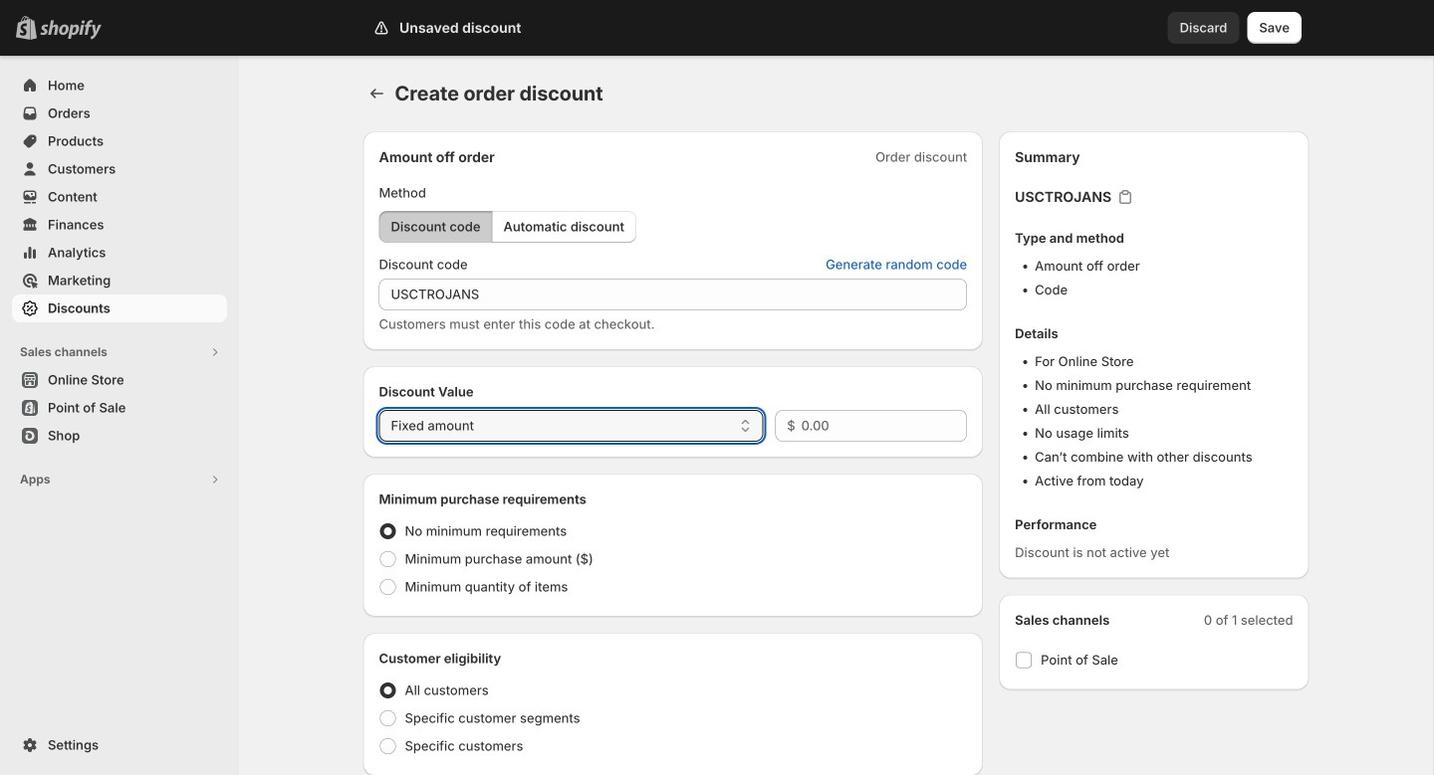 Task type: locate. For each thing, give the bounding box(es) containing it.
None text field
[[379, 279, 967, 311]]



Task type: vqa. For each thing, say whether or not it's contained in the screenshot.
the My Store image
no



Task type: describe. For each thing, give the bounding box(es) containing it.
0.00 text field
[[802, 410, 967, 442]]

shopify image
[[40, 20, 102, 40]]



